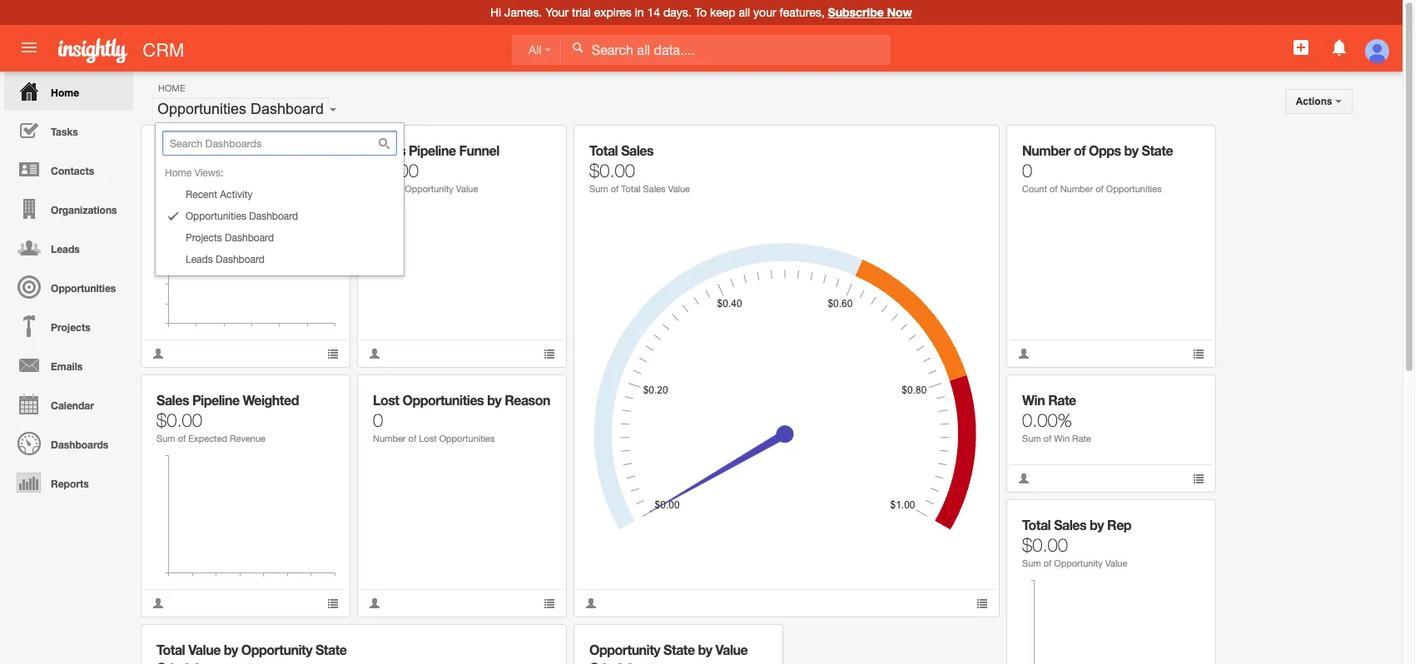 Task type: vqa. For each thing, say whether or not it's contained in the screenshot.
the 12
no



Task type: describe. For each thing, give the bounding box(es) containing it.
in
[[635, 6, 644, 19]]

expires
[[594, 6, 632, 19]]

opportunities inside the number of opps by state 0 count of number of opportunities
[[1107, 184, 1162, 194]]

user image for sales
[[152, 348, 164, 360]]

hi james. your trial expires in 14 days. to keep all your features, subscribe now
[[491, 5, 913, 19]]

dashboards
[[51, 439, 108, 451]]

count
[[1023, 184, 1048, 194]]

total sales by rep $0.00 sum of opportunity value
[[1023, 517, 1132, 569]]

by inside the number of opps by state 0 count of number of opportunities
[[1125, 142, 1139, 158]]

all
[[529, 43, 542, 57]]

win rate link
[[1023, 392, 1077, 408]]

list image for top sales reps
[[327, 348, 339, 360]]

sales inside the sales pipeline funnel $0.00 sum of opportunity value
[[373, 142, 406, 158]]

dashboard for opportunities dashboard link
[[249, 211, 298, 222]]

list image for sales pipeline funnel
[[544, 348, 556, 360]]

value inside total sales by rep $0.00 sum of opportunity value
[[1106, 559, 1128, 569]]

value inside total sales $0.00 sum of total sales value
[[668, 184, 690, 194]]

reports
[[51, 478, 89, 491]]

of left opps
[[1074, 142, 1086, 158]]

1 horizontal spatial state
[[664, 642, 695, 658]]

lost opportunities by reason 0 number of lost opportunities
[[373, 392, 550, 444]]

list image for number of opps by state
[[1193, 348, 1205, 360]]

total sales link
[[590, 142, 654, 158]]

sales inside the sales pipeline weighted $0.00 sum of expected revenue
[[157, 392, 189, 408]]

calendar
[[51, 400, 94, 412]]

hi
[[491, 6, 502, 19]]

projects for projects
[[51, 321, 90, 334]]

total sales by rep link
[[1023, 517, 1132, 533]]

trial
[[572, 6, 591, 19]]

emails
[[51, 361, 83, 373]]

14
[[648, 6, 661, 19]]

opportunities dashboard button
[[152, 97, 330, 122]]

state for number of opps by state 0 count of number of opportunities
[[1142, 142, 1174, 158]]

leads for leads dashboard
[[186, 254, 213, 266]]

1 horizontal spatial user image
[[1019, 473, 1030, 485]]

of right count
[[1050, 184, 1058, 194]]

1 vertical spatial rate
[[1073, 434, 1092, 444]]

win rate 0.00% sum of win rate
[[1023, 392, 1092, 444]]

actions button
[[1286, 89, 1353, 114]]

now
[[888, 5, 913, 19]]

views:
[[195, 167, 223, 179]]

sum inside the sales pipeline weighted $0.00 sum of expected revenue
[[157, 434, 175, 444]]

revenue
[[230, 434, 266, 444]]

leads dashboard
[[186, 254, 265, 266]]

opportunities dashboard for opportunities dashboard link
[[186, 211, 298, 222]]

projects dashboard link
[[156, 227, 404, 249]]

projects for projects dashboard
[[186, 232, 222, 244]]

1 vertical spatial win
[[1055, 434, 1070, 444]]

by for $0.00
[[1090, 517, 1105, 533]]

dashboard for leads dashboard "link"
[[216, 254, 265, 266]]

home link
[[4, 72, 133, 111]]

sales pipeline funnel link
[[373, 142, 500, 158]]

reason
[[505, 392, 550, 408]]

expected
[[188, 434, 227, 444]]

all link
[[512, 35, 563, 65]]

weighted
[[243, 392, 299, 408]]

projects link
[[4, 306, 133, 346]]

organizations link
[[4, 189, 133, 228]]

reps
[[217, 142, 248, 158]]

recent
[[186, 189, 217, 201]]

0 vertical spatial number
[[1023, 142, 1071, 158]]

james.
[[505, 6, 542, 19]]

actions
[[1296, 96, 1336, 107]]

opportunity state by value
[[590, 642, 748, 658]]

average
[[157, 184, 190, 194]]

sum inside the sales pipeline funnel $0.00 sum of opportunity value
[[373, 184, 392, 194]]

subscribe now link
[[828, 5, 913, 19]]

activity
[[220, 189, 253, 201]]

leads dashboard link
[[156, 249, 404, 271]]

opportunities inside button
[[157, 101, 247, 117]]

list image for sales pipeline weighted
[[327, 598, 339, 610]]

top sales reps $0.00 average sales size
[[157, 142, 248, 194]]

number of opps by state link
[[1023, 142, 1174, 158]]

home views:
[[165, 167, 223, 179]]

sales pipeline weighted link
[[157, 392, 299, 408]]

sum inside total sales by rep $0.00 sum of opportunity value
[[1023, 559, 1042, 569]]

sales pipeline weighted $0.00 sum of expected revenue
[[157, 392, 299, 444]]

dashboards link
[[4, 424, 133, 463]]

lost opportunities by reason link
[[373, 392, 550, 408]]

dashboard for projects dashboard link
[[225, 232, 274, 244]]

notifications image
[[1330, 37, 1350, 57]]

opportunity state by value link
[[590, 642, 748, 658]]

Search Dashboards text field
[[162, 131, 397, 156]]

subscribe
[[828, 5, 884, 19]]

navigation containing home
[[0, 72, 133, 502]]

total value by opportunity state link
[[157, 642, 347, 658]]

to
[[695, 6, 707, 19]]

size
[[217, 184, 235, 194]]

leads for leads
[[51, 243, 80, 256]]



Task type: locate. For each thing, give the bounding box(es) containing it.
organizations
[[51, 204, 117, 217]]

user image
[[1019, 473, 1030, 485], [152, 598, 164, 610]]

$0.00 up expected
[[157, 410, 202, 431]]

list image
[[977, 598, 989, 610]]

0 vertical spatial win
[[1023, 392, 1045, 408]]

1 horizontal spatial lost
[[419, 434, 437, 444]]

2 horizontal spatial state
[[1142, 142, 1174, 158]]

0 horizontal spatial 0
[[373, 410, 383, 431]]

dashboard down projects dashboard
[[216, 254, 265, 266]]

$0.00 down total sales link
[[590, 160, 636, 182]]

pipeline inside the sales pipeline weighted $0.00 sum of expected revenue
[[192, 392, 240, 408]]

wrench image for user icon corresponding to of
[[532, 137, 544, 149]]

days.
[[664, 6, 692, 19]]

by for 0
[[487, 392, 502, 408]]

opportunity inside the sales pipeline funnel $0.00 sum of opportunity value
[[405, 184, 454, 194]]

dashboard inside button
[[251, 101, 324, 117]]

of down 0.00%
[[1044, 434, 1052, 444]]

by
[[1125, 142, 1139, 158], [487, 392, 502, 408], [1090, 517, 1105, 533], [224, 642, 238, 658], [698, 642, 713, 658]]

1 horizontal spatial pipeline
[[409, 142, 456, 158]]

1 horizontal spatial 0
[[1023, 160, 1033, 182]]

sum down 0.00%
[[1023, 434, 1042, 444]]

win
[[1023, 392, 1045, 408], [1055, 434, 1070, 444]]

by for state
[[224, 642, 238, 658]]

of inside the sales pipeline weighted $0.00 sum of expected revenue
[[178, 434, 186, 444]]

sales pipeline funnel $0.00 sum of opportunity value
[[373, 142, 500, 194]]

$0.00 inside the sales pipeline weighted $0.00 sum of expected revenue
[[157, 410, 202, 431]]

number up count
[[1023, 142, 1071, 158]]

of inside total sales by rep $0.00 sum of opportunity value
[[1044, 559, 1052, 569]]

total for of
[[590, 142, 618, 158]]

dashboard up search dashboards text field
[[251, 101, 324, 117]]

$0.00 down sales pipeline funnel link
[[373, 160, 419, 182]]

projects up leads dashboard
[[186, 232, 222, 244]]

of down total sales link
[[611, 184, 619, 194]]

0 horizontal spatial lost
[[373, 392, 399, 408]]

of inside win rate 0.00% sum of win rate
[[1044, 434, 1052, 444]]

rate down win rate link
[[1073, 434, 1092, 444]]

wrench image
[[532, 137, 544, 149], [1182, 137, 1193, 149], [315, 387, 327, 399], [1182, 387, 1193, 399], [748, 637, 760, 649]]

sum left expected
[[157, 434, 175, 444]]

projects inside "navigation"
[[51, 321, 90, 334]]

wrench image
[[965, 137, 977, 149], [532, 387, 544, 399], [1182, 512, 1193, 524], [532, 637, 544, 649]]

1 horizontal spatial win
[[1055, 434, 1070, 444]]

1 vertical spatial opportunities dashboard
[[186, 211, 298, 222]]

$0.00 inside top sales reps $0.00 average sales size
[[157, 160, 202, 182]]

$0.00 inside total sales by rep $0.00 sum of opportunity value
[[1023, 535, 1069, 556]]

leads
[[51, 243, 80, 256], [186, 254, 213, 266]]

home up tasks link
[[51, 87, 79, 99]]

projects
[[186, 232, 222, 244], [51, 321, 90, 334]]

0.00%
[[1023, 410, 1073, 431]]

opportunities dashboard up reps
[[157, 101, 324, 117]]

sum down total sales by rep link
[[1023, 559, 1042, 569]]

of inside total sales $0.00 sum of total sales value
[[611, 184, 619, 194]]

white image
[[572, 42, 584, 53]]

Search all data.... text field
[[563, 35, 891, 65]]

home views: link
[[135, 162, 404, 184]]

sales
[[182, 142, 214, 158], [373, 142, 406, 158], [621, 142, 654, 158], [193, 184, 215, 194], [643, 184, 666, 194], [157, 392, 189, 408], [1055, 517, 1087, 533]]

state for total value by opportunity state
[[316, 642, 347, 658]]

$0.00 down total sales by rep link
[[1023, 535, 1069, 556]]

dashboard
[[251, 101, 324, 117], [249, 211, 298, 222], [225, 232, 274, 244], [216, 254, 265, 266]]

pipeline left funnel
[[409, 142, 456, 158]]

contacts link
[[4, 150, 133, 189]]

1 vertical spatial user image
[[152, 598, 164, 610]]

leads up "opportunities" link
[[51, 243, 80, 256]]

of down total sales by rep link
[[1044, 559, 1052, 569]]

$0.00 up average
[[157, 160, 202, 182]]

0 vertical spatial opportunities dashboard
[[157, 101, 324, 117]]

of inside the sales pipeline funnel $0.00 sum of opportunity value
[[394, 184, 402, 194]]

user image for 0
[[1019, 348, 1030, 360]]

lost
[[373, 392, 399, 408], [419, 434, 437, 444]]

sum
[[373, 184, 392, 194], [590, 184, 609, 194], [157, 434, 175, 444], [1023, 434, 1042, 444], [1023, 559, 1042, 569]]

crm
[[143, 40, 184, 61]]

0 vertical spatial pipeline
[[409, 142, 456, 158]]

number down lost opportunities by reason link
[[373, 434, 406, 444]]

$0.00 for sales pipeline weighted
[[157, 410, 202, 431]]

of down sales pipeline funnel link
[[394, 184, 402, 194]]

total for $0.00
[[1023, 517, 1051, 533]]

home
[[158, 83, 185, 93], [51, 87, 79, 99], [165, 167, 192, 179]]

1 vertical spatial number
[[1061, 184, 1094, 194]]

0 vertical spatial projects
[[186, 232, 222, 244]]

win up 0.00%
[[1023, 392, 1045, 408]]

opportunities dashboard down activity on the top left of page
[[186, 211, 298, 222]]

features,
[[780, 6, 825, 19]]

0 vertical spatial lost
[[373, 392, 399, 408]]

funnel
[[459, 142, 500, 158]]

0 inside lost opportunities by reason 0 number of lost opportunities
[[373, 410, 383, 431]]

0 horizontal spatial state
[[316, 642, 347, 658]]

leads inside "link"
[[186, 254, 213, 266]]

wrench image for user image to the left
[[315, 387, 327, 399]]

0 horizontal spatial win
[[1023, 392, 1045, 408]]

dashboard up projects dashboard link
[[249, 211, 298, 222]]

total
[[590, 142, 618, 158], [622, 184, 641, 194], [1023, 517, 1051, 533], [157, 642, 185, 658]]

state
[[1142, 142, 1174, 158], [316, 642, 347, 658], [664, 642, 695, 658]]

0 horizontal spatial projects
[[51, 321, 90, 334]]

number
[[1023, 142, 1071, 158], [1061, 184, 1094, 194], [373, 434, 406, 444]]

user image for total
[[585, 598, 597, 610]]

opportunities link
[[4, 267, 133, 306]]

leads link
[[4, 228, 133, 267]]

your
[[754, 6, 777, 19]]

rep
[[1108, 517, 1132, 533]]

1 vertical spatial projects
[[51, 321, 90, 334]]

opportunities dashboard inside button
[[157, 101, 324, 117]]

wrench image for right user image
[[1182, 387, 1193, 399]]

opportunity inside total sales by rep $0.00 sum of opportunity value
[[1055, 559, 1103, 569]]

rate up 0.00%
[[1049, 392, 1077, 408]]

recent activity link
[[156, 184, 404, 206]]

sum inside win rate 0.00% sum of win rate
[[1023, 434, 1042, 444]]

$0.00 for sales pipeline funnel
[[373, 160, 419, 182]]

top sales reps link
[[157, 142, 248, 158]]

1 horizontal spatial leads
[[186, 254, 213, 266]]

leads inside "navigation"
[[51, 243, 80, 256]]

total for state
[[157, 642, 185, 658]]

opportunities
[[157, 101, 247, 117], [1107, 184, 1162, 194], [186, 211, 246, 222], [51, 282, 116, 295], [403, 392, 484, 408], [439, 434, 495, 444]]

reports link
[[4, 463, 133, 502]]

user image
[[152, 348, 164, 360], [369, 348, 381, 360], [1019, 348, 1030, 360], [369, 598, 381, 610], [585, 598, 597, 610]]

all
[[739, 6, 751, 19]]

calendar link
[[4, 385, 133, 424]]

state inside the number of opps by state 0 count of number of opportunities
[[1142, 142, 1174, 158]]

number right count
[[1061, 184, 1094, 194]]

pipeline for funnel
[[409, 142, 456, 158]]

of left expected
[[178, 434, 186, 444]]

0 vertical spatial rate
[[1049, 392, 1077, 408]]

list image
[[327, 348, 339, 360], [544, 348, 556, 360], [1193, 348, 1205, 360], [1193, 473, 1205, 485], [327, 598, 339, 610], [544, 598, 556, 610]]

pipeline up expected
[[192, 392, 240, 408]]

sum down sales pipeline funnel link
[[373, 184, 392, 194]]

sum down total sales link
[[590, 184, 609, 194]]

2 vertical spatial number
[[373, 434, 406, 444]]

$0.00 inside total sales $0.00 sum of total sales value
[[590, 160, 636, 182]]

win down 0.00%
[[1055, 434, 1070, 444]]

$0.00 for top sales reps
[[157, 160, 202, 182]]

of
[[1074, 142, 1086, 158], [394, 184, 402, 194], [611, 184, 619, 194], [1050, 184, 1058, 194], [1096, 184, 1104, 194], [178, 434, 186, 444], [409, 434, 417, 444], [1044, 434, 1052, 444], [1044, 559, 1052, 569]]

tasks
[[51, 126, 78, 138]]

tasks link
[[4, 111, 133, 150]]

home up average
[[165, 167, 192, 179]]

sum inside total sales $0.00 sum of total sales value
[[590, 184, 609, 194]]

emails link
[[4, 346, 133, 385]]

number inside lost opportunities by reason 0 number of lost opportunities
[[373, 434, 406, 444]]

dashboard inside "link"
[[216, 254, 265, 266]]

navigation
[[0, 72, 133, 502]]

home down crm
[[158, 83, 185, 93]]

by inside total sales by rep $0.00 sum of opportunity value
[[1090, 517, 1105, 533]]

opportunities dashboard
[[157, 101, 324, 117], [186, 211, 298, 222]]

0 vertical spatial user image
[[1019, 473, 1030, 485]]

1 vertical spatial pipeline
[[192, 392, 240, 408]]

dashboard up leads dashboard
[[225, 232, 274, 244]]

number of opps by state 0 count of number of opportunities
[[1023, 142, 1174, 194]]

of down number of opps by state link
[[1096, 184, 1104, 194]]

opps
[[1089, 142, 1122, 158]]

1 vertical spatial lost
[[419, 434, 437, 444]]

0 inside the number of opps by state 0 count of number of opportunities
[[1023, 160, 1033, 182]]

user image for of
[[369, 348, 381, 360]]

total sales $0.00 sum of total sales value
[[590, 142, 690, 194]]

dashboard for opportunities dashboard button
[[251, 101, 324, 117]]

top
[[157, 142, 178, 158]]

opportunities dashboard for opportunities dashboard button
[[157, 101, 324, 117]]

1 horizontal spatial projects
[[186, 232, 222, 244]]

1 vertical spatial 0
[[373, 410, 383, 431]]

0 horizontal spatial pipeline
[[192, 392, 240, 408]]

rate
[[1049, 392, 1077, 408], [1073, 434, 1092, 444]]

by inside lost opportunities by reason 0 number of lost opportunities
[[487, 392, 502, 408]]

0 vertical spatial 0
[[1023, 160, 1033, 182]]

projects dashboard
[[186, 232, 274, 244]]

pipeline for weighted
[[192, 392, 240, 408]]

pipeline
[[409, 142, 456, 158], [192, 392, 240, 408]]

pipeline inside the sales pipeline funnel $0.00 sum of opportunity value
[[409, 142, 456, 158]]

total inside total sales by rep $0.00 sum of opportunity value
[[1023, 517, 1051, 533]]

keep
[[710, 6, 736, 19]]

sales inside total sales by rep $0.00 sum of opportunity value
[[1055, 517, 1087, 533]]

value inside the sales pipeline funnel $0.00 sum of opportunity value
[[456, 184, 478, 194]]

0 horizontal spatial leads
[[51, 243, 80, 256]]

total value by opportunity state
[[157, 642, 347, 658]]

recent activity
[[186, 189, 253, 201]]

0 horizontal spatial user image
[[152, 598, 164, 610]]

opportunities dashboard link
[[156, 206, 404, 227]]

0
[[1023, 160, 1033, 182], [373, 410, 383, 431]]

value
[[456, 184, 478, 194], [668, 184, 690, 194], [1106, 559, 1128, 569], [188, 642, 221, 658], [716, 642, 748, 658]]

of down lost opportunities by reason link
[[409, 434, 417, 444]]

leads down projects dashboard
[[186, 254, 213, 266]]

your
[[546, 6, 569, 19]]

$0.00
[[157, 160, 202, 182], [373, 160, 419, 182], [590, 160, 636, 182], [157, 410, 202, 431], [1023, 535, 1069, 556]]

opportunity
[[405, 184, 454, 194], [1055, 559, 1103, 569], [241, 642, 312, 658], [590, 642, 661, 658]]

of inside lost opportunities by reason 0 number of lost opportunities
[[409, 434, 417, 444]]

contacts
[[51, 165, 94, 177]]

$0.00 inside the sales pipeline funnel $0.00 sum of opportunity value
[[373, 160, 419, 182]]

projects up emails link
[[51, 321, 90, 334]]



